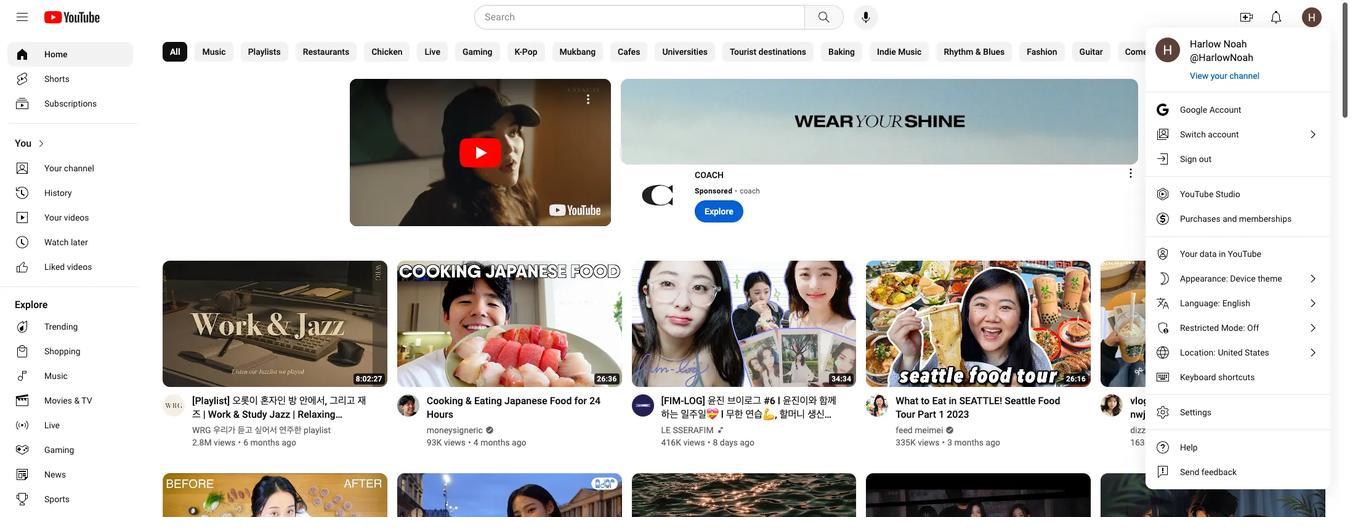Task type: locate. For each thing, give the bounding box(es) containing it.
live down movies
[[44, 420, 60, 430]]

ago for 방
[[282, 438, 296, 448]]

[playlist] 오롯이 혼자인 방 안에서, 그리고 재 즈 | work & study jazz | relaxing background music
[[192, 395, 366, 434]]

rhythm
[[944, 47, 974, 57]]

Explore text field
[[705, 206, 734, 216]]

3 views from the left
[[684, 438, 706, 448]]

food left for
[[550, 395, 572, 407]]

views down meimei
[[918, 438, 940, 448]]

즈
[[192, 409, 201, 420]]

0 horizontal spatial 1
[[939, 409, 945, 420]]

shopping link
[[7, 339, 133, 364], [7, 339, 133, 364]]

1 months from the left
[[251, 438, 280, 448]]

your up watch
[[44, 213, 62, 222]]

music up movies
[[44, 371, 68, 381]]

eating
[[475, 395, 502, 407]]

wrg 우리가 듣고 싶어서 연주한 playlist image
[[163, 395, 185, 417]]

moneysigneric image
[[397, 395, 420, 417]]

2 horizontal spatial months
[[955, 438, 984, 448]]

movies
[[44, 396, 72, 406]]

youtube studio link
[[1146, 182, 1331, 206], [1146, 182, 1331, 206]]

ago right days
[[740, 438, 755, 448]]

youtube up device
[[1229, 249, 1262, 259]]

english
[[1223, 298, 1251, 308]]

your channel link
[[7, 156, 133, 181], [7, 156, 133, 181]]

cooking & eating japanese food for 24 hours by moneysigneric 93,152 views 4 months ago 26 minutes element
[[427, 395, 607, 422]]

mode:
[[1222, 323, 1246, 333]]

ago down cooking & eating japanese food for 24 hours by moneysigneric 93,152 views 4 months ago 26 minutes 'element' on the left of the page
[[512, 438, 527, 448]]

views for [fim-log] 윤진 브이로그 #6 l 윤진이와 함께 하는 일주일💝 l 무한 연습💪, 할머니 생신🎂, 레이첼과 데이트🥰
[[684, 438, 706, 448]]

explore up trending
[[15, 299, 48, 311]]

channel right the your on the top
[[1230, 71, 1260, 81]]

2 ago from the left
[[512, 438, 527, 448]]

ago right day
[[1200, 438, 1214, 448]]

| right 즈
[[203, 409, 206, 420]]

feed meimei image
[[867, 395, 889, 417]]

1 horizontal spatial live
[[425, 47, 441, 57]]

in right data
[[1220, 249, 1227, 259]]

home
[[44, 49, 68, 59]]

1 horizontal spatial gaming
[[463, 47, 493, 57]]

study
[[242, 409, 267, 420]]

1 down eat
[[939, 409, 945, 420]]

watch later link
[[7, 230, 133, 255], [7, 230, 133, 255]]

1 food from the left
[[550, 395, 572, 407]]

moneysigneric link
[[427, 424, 484, 436]]

26:36
[[597, 375, 617, 383]]

send feedback
[[1181, 467, 1238, 477]]

& inside cooking & eating japanese food for 24 hours
[[466, 395, 472, 407]]

l
[[778, 395, 781, 407], [722, 409, 724, 420]]

liked videos link
[[7, 255, 133, 279], [7, 255, 133, 279]]

sports link
[[7, 487, 133, 512], [7, 487, 133, 512]]

view your channel link
[[1191, 70, 1261, 82]]

news link
[[7, 462, 133, 487], [7, 462, 133, 487]]

4 views from the left
[[918, 438, 940, 448]]

2 views from the left
[[444, 438, 466, 448]]

26:16
[[1067, 375, 1087, 383]]

help
[[1181, 443, 1199, 452]]

& down 오롯이
[[233, 409, 240, 420]]

0 vertical spatial videos
[[64, 213, 89, 222]]

1 horizontal spatial explore
[[705, 206, 734, 216]]

1 vertical spatial your
[[44, 213, 62, 222]]

views down the "moneysigneric"
[[444, 438, 466, 448]]

1 horizontal spatial months
[[481, 438, 510, 448]]

0 horizontal spatial in
[[949, 395, 957, 407]]

news
[[44, 470, 66, 479]]

l right #6 at the right bottom of page
[[778, 395, 781, 407]]

0 vertical spatial 1
[[939, 409, 945, 420]]

3 ago from the left
[[740, 438, 755, 448]]

0 horizontal spatial food
[[550, 395, 572, 407]]

gaming up news
[[44, 445, 74, 455]]

0 vertical spatial channel
[[1230, 71, 1260, 81]]

tab list containing all
[[163, 35, 1351, 69]]

[playlist] 오롯이 혼자인 방 안에서, 그리고 재즈 | work & study jazz | relaxing background music by wrg 우리가 듣고 싶어서 연주한 playlist 2,887,124 views 6 months ago 8 hours, 2 minutes element
[[192, 395, 373, 434]]

0 horizontal spatial months
[[251, 438, 280, 448]]

gaming
[[463, 47, 493, 57], [44, 445, 74, 455]]

ago for japanese
[[512, 438, 527, 448]]

you link
[[7, 131, 133, 156], [7, 131, 133, 156]]

views down dizzw link
[[1148, 438, 1169, 448]]

3 months from the left
[[955, 438, 984, 448]]

[playlist]
[[192, 395, 230, 407]]

[fim-log] 윤진 브이로그 #6 l 윤진이와 함께 하는 일주일💝 l 무한 연습💪, 할머니 생신🎂, 레이첼과 데이트🥰
[[662, 395, 840, 434]]

ago for cheungchau,
[[1200, 438, 1214, 448]]

your up the history
[[44, 163, 62, 173]]

0 vertical spatial in
[[1220, 249, 1227, 259]]

location: united states
[[1181, 348, 1270, 357]]

settings link
[[1146, 400, 1331, 425], [1146, 400, 1331, 425]]

8:02:27 link
[[163, 261, 388, 388]]

[playlist] 오롯이 혼자인 방 안에서, 그리고 재 즈 | work & study jazz | relaxing background music link
[[192, 395, 373, 434]]

store
[[1193, 409, 1215, 420]]

live right "chicken"
[[425, 47, 441, 57]]

food
[[550, 395, 572, 407], [1039, 395, 1061, 407]]

sserafim
[[673, 425, 714, 435]]

views down 우리가
[[214, 438, 236, 448]]

part
[[918, 409, 937, 420]]

1 horizontal spatial 1
[[1177, 438, 1182, 448]]

2 | from the left
[[293, 409, 295, 420]]

day
[[1184, 438, 1198, 448]]

0 horizontal spatial l
[[722, 409, 724, 420]]

subscriptions link
[[7, 91, 133, 116], [7, 91, 133, 116]]

8:02:27
[[356, 375, 383, 383]]

japanese
[[505, 395, 548, 407]]

work
[[208, 409, 231, 420]]

& left tv
[[74, 396, 80, 406]]

0 vertical spatial youtube
[[1181, 189, 1214, 199]]

ago for in
[[986, 438, 1001, 448]]

blues
[[984, 47, 1005, 57]]

0 vertical spatial your
[[44, 163, 62, 173]]

[fim-log] 윤진 브이로그 #6 l 윤진이와 함께하는 일주일💝 l 무한 연습💪, 할머니 생신🎂, 레이첼과 데이트🥰 by le sserafim 416,468 views 8 days ago 34 minutes element
[[662, 395, 842, 434]]

watch later
[[44, 237, 88, 247]]

data
[[1200, 249, 1218, 259]]

your for your channel
[[44, 163, 62, 173]]

2 vertical spatial your
[[1181, 249, 1198, 259]]

pop-
[[1159, 409, 1179, 420]]

1 ago from the left
[[282, 438, 296, 448]]

🐻
[[1152, 395, 1164, 407]]

& for eating
[[466, 395, 472, 407]]

dizzw
[[1131, 425, 1155, 435]]

months right 4
[[481, 438, 510, 448]]

None search field
[[452, 5, 847, 30]]

& for blues
[[976, 47, 982, 57]]

l left 무한
[[722, 409, 724, 420]]

videos down later
[[67, 262, 92, 272]]

sponsored
[[695, 187, 733, 195]]

your left data
[[1181, 249, 1198, 259]]

months for 혼자인
[[251, 438, 280, 448]]

wrg 우리가 듣고 싶어서 연주한 playlist
[[192, 425, 331, 435]]

playlists
[[248, 47, 281, 57]]

tab list
[[163, 35, 1351, 69]]

nwjns
[[1131, 409, 1157, 420]]

in right eat
[[949, 395, 957, 407]]

1 horizontal spatial food
[[1039, 395, 1061, 407]]

gaming left k-
[[463, 47, 493, 57]]

views for [playlist] 오롯이 혼자인 방 안에서, 그리고 재 즈 | work & study jazz | relaxing background music
[[214, 438, 236, 448]]

1 views from the left
[[214, 438, 236, 448]]

what to eat in seattle! seattle food tour part 1 2023 by feed meimei 335,344 views 3 months ago 26 minutes element
[[896, 395, 1077, 422]]

views down sserafim
[[684, 438, 706, 448]]

1 vertical spatial explore
[[15, 299, 48, 311]]

gaming link
[[7, 438, 133, 462], [7, 438, 133, 462]]

5 views from the left
[[1148, 438, 1169, 448]]

2 food from the left
[[1039, 395, 1061, 407]]

1 vertical spatial youtube
[[1229, 249, 1262, 259]]

history link
[[7, 181, 133, 205], [7, 181, 133, 205]]

google
[[1181, 105, 1208, 115]]

k-
[[515, 47, 523, 57]]

0 horizontal spatial youtube
[[1181, 189, 1214, 199]]

0 horizontal spatial gaming
[[44, 445, 74, 455]]

1 vertical spatial 1
[[1177, 438, 1182, 448]]

explore down sponsored
[[705, 206, 734, 216]]

food right the seattle
[[1039, 395, 1061, 407]]

5 ago from the left
[[1200, 438, 1214, 448]]

2.8m views
[[192, 438, 236, 448]]

1 vertical spatial in
[[949, 395, 957, 407]]

1 horizontal spatial youtube
[[1229, 249, 1262, 259]]

account
[[1210, 105, 1242, 115]]

purchases and memberships link
[[1146, 206, 1331, 231], [1146, 206, 1331, 231]]

help link
[[1146, 435, 1331, 460], [1146, 435, 1331, 460]]

account
[[1209, 129, 1240, 139]]

0 horizontal spatial live
[[44, 420, 60, 430]]

0 vertical spatial explore
[[705, 206, 734, 216]]

8
[[713, 438, 718, 448]]

your data in youtube
[[1181, 249, 1262, 259]]

ago down "연주한"
[[282, 438, 296, 448]]

united
[[1219, 348, 1243, 357]]

youtube up "purchases"
[[1181, 189, 1214, 199]]

& left blues
[[976, 47, 982, 57]]

1 horizontal spatial channel
[[1230, 71, 1260, 81]]

channel
[[1230, 71, 1260, 81], [64, 163, 94, 173]]

you
[[15, 137, 32, 149]]

and
[[1223, 214, 1238, 224]]

live
[[425, 47, 441, 57], [44, 420, 60, 430]]

months right 3
[[955, 438, 984, 448]]

channel up the history
[[64, 163, 94, 173]]

watch
[[44, 237, 69, 247]]

what to eat in seattle! seattle food tour part 1 2023 link
[[896, 395, 1077, 422]]

tour
[[896, 409, 916, 420]]

playlist
[[304, 425, 331, 435]]

26 minutes, 36 seconds element
[[597, 375, 617, 383]]

0 horizontal spatial |
[[203, 409, 206, 420]]

| down 방
[[293, 409, 295, 420]]

shorts link
[[7, 67, 133, 91], [7, 67, 133, 91]]

vlog 🐻 ⋆୨୧˚ cheungchau, studying, nwjns pop-up store link
[[1131, 395, 1311, 422]]

335k
[[896, 438, 916, 448]]

views for cooking & eating japanese food for 24 hours
[[444, 438, 466, 448]]

view your channel
[[1191, 71, 1260, 81]]

vlog 🐻 ⋆୨୧˚ cheungchau, studying, nwjns pop-up store by dizzw  163 views 1 day ago 14 minutes, 43 seconds element
[[1131, 395, 1311, 422]]

2 months from the left
[[481, 438, 510, 448]]

0 vertical spatial l
[[778, 395, 781, 407]]

videos up later
[[64, 213, 89, 222]]

연주한
[[279, 425, 302, 435]]

1 left day
[[1177, 438, 1182, 448]]

music down study
[[248, 422, 274, 434]]

0 vertical spatial gaming
[[463, 47, 493, 57]]

1 horizontal spatial |
[[293, 409, 295, 420]]

all
[[170, 47, 180, 57]]

4 ago from the left
[[986, 438, 1001, 448]]

up
[[1179, 409, 1190, 420]]

jazz
[[270, 409, 290, 420]]

& inside the [playlist] 오롯이 혼자인 방 안에서, 그리고 재 즈 | work & study jazz | relaxing background music
[[233, 409, 240, 420]]

2023
[[947, 409, 970, 420]]

moneysigneric
[[427, 425, 483, 435]]

shopping
[[44, 346, 81, 356]]

home link
[[7, 42, 133, 67], [7, 42, 133, 67]]

1 vertical spatial videos
[[67, 262, 92, 272]]

your data in youtube link
[[1146, 242, 1331, 266], [1146, 242, 1331, 266]]

0 horizontal spatial channel
[[64, 163, 94, 173]]

윤진
[[708, 395, 725, 407]]

재
[[358, 395, 366, 407]]

우리가
[[213, 425, 236, 435]]

4
[[474, 438, 479, 448]]

restaurants
[[303, 47, 350, 57]]

8 hours, 2 minutes, 27 seconds element
[[356, 375, 383, 383]]

months down 싶어서
[[251, 438, 280, 448]]

ago down what to eat in seattle! seattle food tour part 1 2023 link
[[986, 438, 1001, 448]]

& left eating
[[466, 395, 472, 407]]



Task type: describe. For each thing, give the bounding box(es) containing it.
explore link
[[695, 200, 744, 222]]

music right all
[[202, 47, 226, 57]]

[fim-
[[662, 395, 684, 407]]

하는
[[662, 409, 679, 420]]

recently uploaded
[[1180, 47, 1251, 57]]

seattle!
[[960, 395, 1003, 407]]

dizzw image
[[1101, 395, 1124, 417]]

cooking
[[427, 395, 463, 407]]

later
[[71, 237, 88, 247]]

food inside cooking & eating japanese food for 24 hours
[[550, 395, 572, 407]]

shortcuts
[[1219, 372, 1256, 382]]

liked videos
[[44, 262, 92, 272]]

switch account
[[1181, 129, 1240, 139]]

days
[[720, 438, 738, 448]]

& for tv
[[74, 396, 80, 406]]

purchases and memberships
[[1181, 214, 1293, 224]]

sign
[[1181, 154, 1198, 164]]

1 | from the left
[[203, 409, 206, 420]]

keyboard
[[1181, 372, 1217, 382]]

your channel
[[44, 163, 94, 173]]

music inside the [playlist] 오롯이 혼자인 방 안에서, 그리고 재 즈 | work & study jazz | relaxing background music
[[248, 422, 274, 434]]

cafes
[[618, 47, 641, 57]]

tv
[[82, 396, 92, 406]]

language:
[[1181, 298, 1221, 308]]

coach
[[740, 187, 760, 195]]

dizzw link
[[1131, 424, 1156, 436]]

일주일💝
[[681, 409, 719, 420]]

Search text field
[[485, 9, 802, 25]]

브이로그
[[728, 395, 762, 407]]

background
[[192, 422, 245, 434]]

1 horizontal spatial in
[[1220, 249, 1227, 259]]

무한
[[727, 409, 744, 420]]

26 minutes, 16 seconds element
[[1067, 375, 1087, 383]]

듣고
[[238, 425, 253, 435]]

1 horizontal spatial l
[[778, 395, 781, 407]]

cooking & eating japanese food for 24 hours
[[427, 395, 601, 420]]

26:36 link
[[397, 261, 622, 388]]

6 months ago
[[244, 438, 296, 448]]

생신🎂,
[[808, 409, 840, 420]]

uploaded
[[1215, 47, 1251, 57]]

34:34
[[832, 375, 852, 383]]

keyboard shortcuts
[[1181, 372, 1256, 382]]

vlog
[[1131, 395, 1150, 407]]

le sserafim
[[662, 425, 714, 435]]

in inside 'what to eat in seattle! seattle food tour part 1 2023'
[[949, 395, 957, 407]]

1 vertical spatial l
[[722, 409, 724, 420]]

theme
[[1259, 274, 1283, 284]]

settings
[[1181, 407, 1212, 417]]

163 views
[[1131, 438, 1169, 448]]

what
[[896, 395, 919, 407]]

안에서,
[[300, 395, 327, 407]]

harlow
[[1191, 38, 1222, 50]]

to
[[922, 395, 930, 407]]

months for eating
[[481, 438, 510, 448]]

hours
[[427, 409, 454, 420]]

your for your videos
[[44, 213, 62, 222]]

meimei
[[915, 425, 944, 435]]

relaxing
[[298, 409, 336, 420]]

6
[[244, 438, 248, 448]]

k-pop
[[515, 47, 538, 57]]

avatar image image
[[1303, 7, 1323, 27]]

seattle
[[1005, 395, 1036, 407]]

coach
[[695, 170, 724, 180]]

le sserafim link
[[662, 424, 715, 436]]

gaming inside "tab list"
[[463, 47, 493, 57]]

device
[[1231, 274, 1256, 284]]

comedy
[[1126, 47, 1158, 57]]

universities
[[663, 47, 708, 57]]

destinations
[[759, 47, 807, 57]]

오롯이
[[232, 395, 258, 407]]

34 minutes, 34 seconds element
[[832, 375, 852, 383]]

mukbang
[[560, 47, 596, 57]]

off
[[1248, 323, 1260, 333]]

1 vertical spatial gaming
[[44, 445, 74, 455]]

1 vertical spatial live
[[44, 420, 60, 430]]

#6
[[764, 395, 776, 407]]

tourist
[[730, 47, 757, 57]]

1 inside 'what to eat in seattle! seattle food tour part 1 2023'
[[939, 409, 945, 420]]

videos for liked videos
[[67, 262, 92, 272]]

videos for your videos
[[64, 213, 89, 222]]

language: english
[[1181, 298, 1251, 308]]

윤진이와
[[783, 395, 817, 407]]

싶어서
[[255, 425, 277, 435]]

0 horizontal spatial explore
[[15, 299, 48, 311]]

liked
[[44, 262, 65, 272]]

chicken
[[372, 47, 403, 57]]

0 vertical spatial live
[[425, 47, 441, 57]]

months for eat
[[955, 438, 984, 448]]

le sserafim image
[[632, 395, 654, 417]]

channel inside view your channel link
[[1230, 71, 1260, 81]]

out
[[1200, 154, 1212, 164]]

@harlownoah
[[1191, 52, 1254, 63]]

24
[[590, 395, 601, 407]]

416k
[[662, 438, 682, 448]]

views for vlog 🐻 ⋆୨୧˚ cheungchau, studying, nwjns pop-up store
[[1148, 438, 1169, 448]]

93k
[[427, 438, 442, 448]]

google account
[[1181, 105, 1242, 115]]

appearance:
[[1181, 274, 1229, 284]]

혼자인
[[260, 395, 286, 407]]

appearance: device theme
[[1181, 274, 1283, 284]]

4 months ago
[[474, 438, 527, 448]]

shorts
[[44, 74, 70, 84]]

appearance: device theme option
[[1146, 266, 1331, 291]]

1 vertical spatial channel
[[64, 163, 94, 173]]

for
[[575, 395, 587, 407]]

noah
[[1224, 38, 1248, 50]]

your for your data in youtube
[[1181, 249, 1198, 259]]

ago for 브이로그
[[740, 438, 755, 448]]

food inside 'what to eat in seattle! seattle food tour part 1 2023'
[[1039, 395, 1061, 407]]

vlog 🐻 ⋆୨୧˚ cheungchau, studying, nwjns pop-up store
[[1131, 395, 1287, 420]]

views for what to eat in seattle! seattle food tour part 1 2023
[[918, 438, 940, 448]]

할머니
[[780, 409, 806, 420]]

music right 'indie'
[[899, 47, 922, 57]]

sign out
[[1181, 154, 1212, 164]]



Task type: vqa. For each thing, say whether or not it's contained in the screenshot.
LE SSERAFIM
yes



